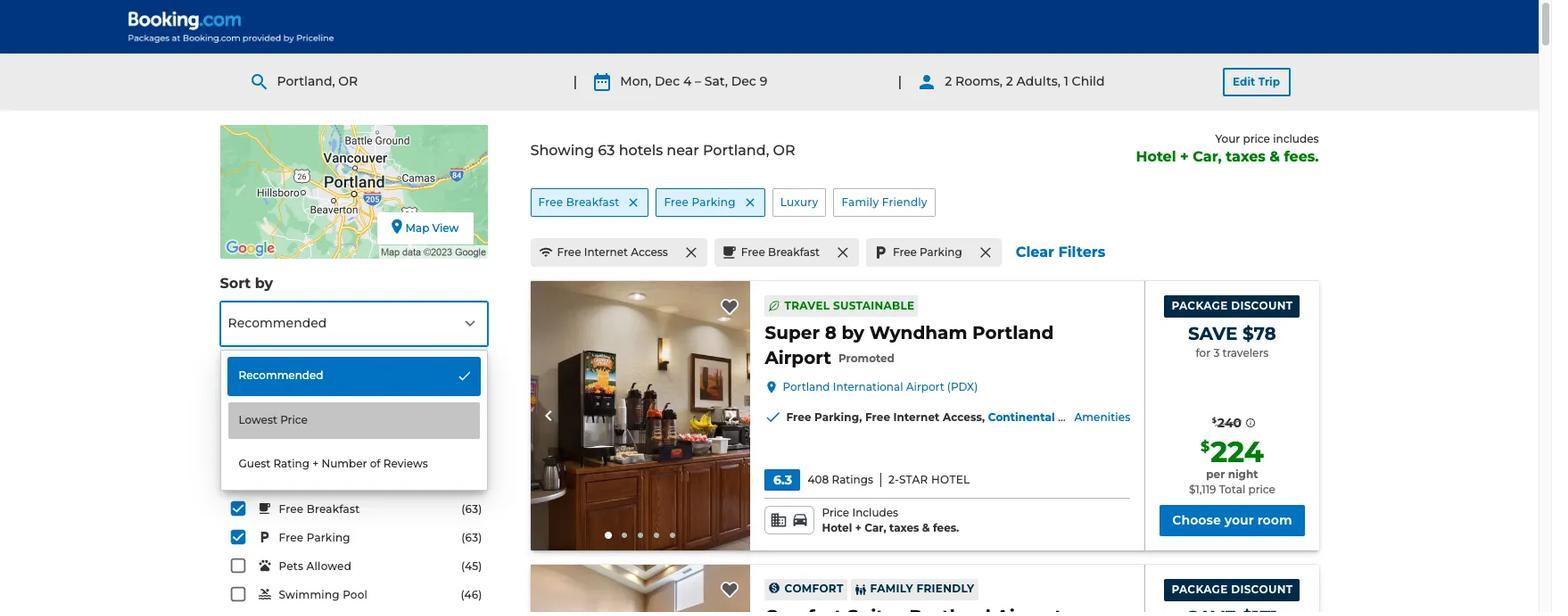 Task type: locate. For each thing, give the bounding box(es) containing it.
guest
[[239, 457, 271, 470]]

$ up per
[[1201, 438, 1210, 455]]

1 vertical spatial internet
[[894, 411, 940, 424]]

1 horizontal spatial free parking
[[664, 195, 736, 209]]

pets
[[279, 560, 304, 573]]

2
[[945, 73, 952, 89], [1006, 73, 1013, 89]]

0 vertical spatial photo carousel region
[[530, 281, 751, 550]]

free parking inside button
[[893, 246, 963, 259]]

free internet access
[[557, 246, 668, 259], [279, 474, 393, 487]]

free parking
[[664, 195, 736, 209], [893, 246, 963, 259], [279, 531, 350, 544]]

friendly
[[882, 195, 928, 209], [917, 582, 975, 595]]

| left rooms,
[[898, 73, 902, 90]]

2-star hotel
[[889, 473, 970, 486]]

2 package discount from the top
[[1172, 582, 1293, 596]]

+ inside your price includes hotel + car, taxes & fees.
[[1180, 148, 1189, 165]]

1 vertical spatial fees.
[[933, 521, 959, 534]]

2 horizontal spatial free parking
[[893, 246, 963, 259]]

car, inside your price includes hotel + car, taxes & fees.
[[1193, 148, 1222, 165]]

free breakfast
[[538, 195, 620, 209], [741, 246, 820, 259], [279, 502, 360, 516]]

0 horizontal spatial dec
[[655, 73, 680, 89]]

1 horizontal spatial hotel
[[932, 473, 970, 486]]

1 vertical spatial (63)
[[462, 502, 482, 516]]

&
[[1270, 148, 1280, 165], [922, 521, 930, 534]]

taxes inside your price includes hotel + car, taxes & fees.
[[1226, 148, 1266, 165]]

1 horizontal spatial portland
[[973, 322, 1054, 344]]

taxes
[[1226, 148, 1266, 165], [890, 521, 919, 534]]

recommended down sort by
[[228, 315, 327, 331]]

airport left (pdx)
[[906, 380, 945, 394]]

price right your
[[1243, 132, 1271, 145]]

1 horizontal spatial access
[[631, 246, 668, 259]]

0 horizontal spatial access
[[355, 474, 393, 487]]

car,
[[1193, 148, 1222, 165], [865, 521, 887, 534]]

package discount up 'save $78' at bottom
[[1172, 299, 1293, 312]]

0 vertical spatial +
[[1180, 148, 1189, 165]]

2 vertical spatial +
[[855, 521, 862, 534]]

1 horizontal spatial amenities
[[1075, 411, 1131, 424]]

1 vertical spatial taxes
[[890, 521, 919, 534]]

$
[[1212, 416, 1217, 425], [1201, 438, 1210, 455]]

$1,119
[[1189, 483, 1217, 496]]

0 horizontal spatial by
[[255, 275, 273, 292]]

package discount
[[1172, 299, 1293, 312], [1172, 582, 1293, 596]]

family
[[842, 195, 879, 209], [870, 582, 914, 595]]

0 vertical spatial or
[[338, 73, 358, 89]]

parking
[[692, 195, 736, 209], [920, 246, 963, 259], [307, 531, 350, 544]]

free breakfast inside free breakfast "button"
[[741, 246, 820, 259]]

1 horizontal spatial or
[[773, 142, 796, 159]]

package down choose
[[1172, 582, 1228, 596]]

1 | from the left
[[573, 73, 578, 90]]

2 | from the left
[[898, 73, 902, 90]]

+ inside price includes hotel + car, taxes & fees.
[[855, 521, 862, 534]]

0 horizontal spatial free parking
[[279, 531, 350, 544]]

airport
[[765, 347, 831, 369], [906, 380, 945, 394]]

3 (63) from the top
[[462, 531, 482, 544]]

discount up $78
[[1231, 299, 1293, 312]]

price inside '$ 224 per night $1,119 total price'
[[1249, 483, 1276, 496]]

2 vertical spatial free breakfast
[[279, 502, 360, 516]]

2 package from the top
[[1172, 582, 1228, 596]]

0 horizontal spatial 2
[[945, 73, 952, 89]]

224
[[1211, 435, 1264, 469]]

free breakfast down 'showing'
[[538, 195, 620, 209]]

parking down near
[[692, 195, 736, 209]]

1 vertical spatial discount
[[1231, 582, 1293, 596]]

1 horizontal spatial airport
[[906, 380, 945, 394]]

408 ratings
[[808, 473, 874, 486]]

car, down includes
[[865, 521, 887, 534]]

package
[[1172, 299, 1228, 312], [1172, 582, 1228, 596]]

free parking up sustainable on the right of the page
[[893, 246, 963, 259]]

adults,
[[1017, 73, 1061, 89]]

portland
[[973, 322, 1054, 344], [783, 380, 830, 394]]

photo carousel region
[[530, 281, 751, 550], [530, 565, 751, 612]]

price inside your price includes hotel + car, taxes & fees.
[[1243, 132, 1271, 145]]

go to image #2 image
[[622, 532, 627, 538]]

photo carousel region for super 8 by wyndham portland airport
[[530, 281, 751, 550]]

breakfast down 63
[[566, 195, 620, 209]]

free parking down near
[[664, 195, 736, 209]]

portland up (pdx)
[[973, 322, 1054, 344]]

0 horizontal spatial &
[[922, 521, 930, 534]]

by inside super 8 by wyndham portland airport
[[842, 322, 865, 344]]

price down 408 ratings
[[822, 506, 850, 519]]

comfort suites portland airport element
[[765, 604, 1063, 612]]

friendly up "free parking" button
[[882, 195, 928, 209]]

0 vertical spatial price
[[1243, 132, 1271, 145]]

discount
[[1231, 299, 1293, 312], [1231, 582, 1293, 596]]

1 horizontal spatial free internet access
[[557, 246, 668, 259]]

1 vertical spatial free parking
[[893, 246, 963, 259]]

1 photo carousel region from the top
[[530, 281, 751, 550]]

price down night
[[1249, 483, 1276, 496]]

2 photo carousel region from the top
[[530, 565, 751, 612]]

1 vertical spatial free breakfast
[[741, 246, 820, 259]]

discount down the room
[[1231, 582, 1293, 596]]

portland up the parking,
[[783, 380, 830, 394]]

$ inside $ 240
[[1212, 416, 1217, 425]]

airport down super
[[765, 347, 831, 369]]

1 horizontal spatial price
[[822, 506, 850, 519]]

| left mon,
[[573, 73, 578, 90]]

1 horizontal spatial |
[[898, 73, 902, 90]]

hotel inside price includes hotel + car, taxes & fees.
[[822, 521, 852, 534]]

free
[[538, 195, 563, 209], [664, 195, 689, 209], [557, 246, 581, 259], [741, 246, 765, 259], [893, 246, 917, 259], [786, 411, 812, 424], [865, 411, 891, 424], [279, 474, 304, 487], [279, 502, 304, 516], [279, 531, 304, 544]]

dec left 4
[[655, 73, 680, 89]]

total
[[1219, 483, 1246, 496]]

1 horizontal spatial 2
[[1006, 73, 1013, 89]]

free parking up pets allowed at left
[[279, 531, 350, 544]]

family friendly
[[842, 195, 928, 209], [870, 582, 975, 595]]

& down the includes
[[1270, 148, 1280, 165]]

1 horizontal spatial dec
[[731, 73, 757, 89]]

2 left adults,
[[1006, 73, 1013, 89]]

hotels
[[619, 142, 663, 159]]

1 horizontal spatial $
[[1212, 416, 1217, 425]]

go to image #3 image
[[638, 532, 643, 538]]

family up comfort suites portland airport element on the bottom of the page
[[870, 582, 914, 595]]

1 vertical spatial package
[[1172, 582, 1228, 596]]

0 vertical spatial car,
[[1193, 148, 1222, 165]]

1 horizontal spatial free breakfast
[[538, 195, 620, 209]]

0 horizontal spatial price
[[280, 413, 308, 426]]

allowed
[[307, 560, 352, 573]]

1 2 from the left
[[945, 73, 952, 89]]

package up save
[[1172, 299, 1228, 312]]

0 vertical spatial free internet access
[[557, 246, 668, 259]]

1 vertical spatial hotel
[[932, 473, 970, 486]]

1 vertical spatial access
[[943, 411, 982, 424]]

free inside "button"
[[741, 246, 765, 259]]

recommended
[[228, 315, 327, 331], [239, 369, 323, 382]]

taxes inside price includes hotel + car, taxes & fees.
[[890, 521, 919, 534]]

0 vertical spatial taxes
[[1226, 148, 1266, 165]]

free breakfast button
[[715, 238, 859, 267]]

2 2 from the left
[[1006, 73, 1013, 89]]

car, down your
[[1193, 148, 1222, 165]]

amenities
[[1075, 411, 1131, 424], [225, 425, 302, 442]]

free breakfast down guest rating + number of reviews
[[279, 502, 360, 516]]

1 vertical spatial &
[[922, 521, 930, 534]]

0 horizontal spatial taxes
[[890, 521, 919, 534]]

1 horizontal spatial +
[[855, 521, 862, 534]]

fees. down 2-star hotel
[[933, 521, 959, 534]]

1 horizontal spatial portland,
[[703, 142, 769, 159]]

| for mon, dec 4 – sat, dec 9
[[573, 73, 578, 90]]

0 vertical spatial fees.
[[1284, 148, 1319, 165]]

$78
[[1243, 323, 1277, 344]]

1 vertical spatial package discount
[[1172, 582, 1293, 596]]

0 horizontal spatial amenities
[[225, 425, 302, 442]]

0 horizontal spatial $
[[1201, 438, 1210, 455]]

taxes down includes
[[890, 521, 919, 534]]

2 (63) from the top
[[462, 502, 482, 516]]

or
[[338, 73, 358, 89], [773, 142, 796, 159]]

near
[[667, 142, 699, 159]]

room
[[1258, 512, 1293, 528]]

2 vertical spatial hotel
[[822, 521, 852, 534]]

free breakfast down luxury
[[741, 246, 820, 259]]

hotel
[[1136, 148, 1176, 165], [932, 473, 970, 486], [822, 521, 852, 534]]

1 vertical spatial car,
[[865, 521, 887, 534]]

price
[[280, 413, 308, 426], [822, 506, 850, 519]]

0 vertical spatial package
[[1172, 299, 1228, 312]]

0 vertical spatial free breakfast
[[538, 195, 620, 209]]

recommended up lowest price
[[239, 369, 323, 382]]

1 vertical spatial price
[[1249, 483, 1276, 496]]

0 vertical spatial discount
[[1231, 299, 1293, 312]]

guest rating + number of reviews
[[239, 457, 428, 470]]

wyndham
[[870, 322, 968, 344]]

|
[[573, 73, 578, 90], [898, 73, 902, 90]]

0 horizontal spatial fees.
[[933, 521, 959, 534]]

family right luxury
[[842, 195, 879, 209]]

$ left 240
[[1212, 416, 1217, 425]]

1 vertical spatial portland
[[783, 380, 830, 394]]

1 horizontal spatial parking
[[692, 195, 736, 209]]

parking,
[[815, 411, 862, 424]]

1 (63) from the top
[[462, 474, 482, 487]]

parking up wyndham at the right of page
[[920, 246, 963, 259]]

amenities up "guest"
[[225, 425, 302, 442]]

hotel for 2-star hotel
[[932, 473, 970, 486]]

0 vertical spatial package discount
[[1172, 299, 1293, 312]]

2 horizontal spatial access
[[943, 411, 982, 424]]

1 vertical spatial $
[[1201, 438, 1210, 455]]

by right sort
[[255, 275, 273, 292]]

0 vertical spatial internet
[[584, 246, 628, 259]]

0 vertical spatial &
[[1270, 148, 1280, 165]]

0 vertical spatial parking
[[692, 195, 736, 209]]

includes
[[852, 506, 899, 519]]

1 horizontal spatial internet
[[584, 246, 628, 259]]

family friendly up "free parking" button
[[842, 195, 928, 209]]

1 vertical spatial free internet access
[[279, 474, 393, 487]]

1 vertical spatial +
[[313, 457, 319, 470]]

1 horizontal spatial fees.
[[1284, 148, 1319, 165]]

taxes down your
[[1226, 148, 1266, 165]]

showing 63 hotels near portland, or
[[530, 142, 796, 159]]

go to image #5 image
[[670, 532, 675, 538]]

price right lowest
[[280, 413, 308, 426]]

2-
[[889, 473, 899, 486]]

0 vertical spatial (63)
[[462, 474, 482, 487]]

& down 2-star hotel
[[922, 521, 930, 534]]

friendly up comfort suites portland airport element on the bottom of the page
[[917, 582, 975, 595]]

1 vertical spatial photo carousel region
[[530, 565, 751, 612]]

portland,
[[277, 73, 335, 89], [703, 142, 769, 159]]

(63) for free breakfast
[[462, 502, 482, 516]]

1 vertical spatial price
[[822, 506, 850, 519]]

list box
[[220, 350, 488, 490]]

swimming
[[279, 588, 340, 602]]

1 vertical spatial family friendly
[[870, 582, 975, 595]]

& inside price includes hotel + car, taxes & fees.
[[922, 521, 930, 534]]

2 horizontal spatial parking
[[920, 246, 963, 259]]

0 vertical spatial amenities
[[1075, 411, 1131, 424]]

fees.
[[1284, 148, 1319, 165], [933, 521, 959, 534]]

fees. down the includes
[[1284, 148, 1319, 165]]

family friendly up comfort suites portland airport element on the bottom of the page
[[870, 582, 975, 595]]

swimming pool
[[279, 588, 368, 602]]

$ for 240
[[1212, 416, 1217, 425]]

by right 8
[[842, 322, 865, 344]]

dec left 9 on the top
[[731, 73, 757, 89]]

1 vertical spatial amenities
[[225, 425, 302, 442]]

0 horizontal spatial |
[[573, 73, 578, 90]]

$ inside '$ 224 per night $1,119 total price'
[[1201, 438, 1210, 455]]

0 vertical spatial airport
[[765, 347, 831, 369]]

2 dec from the left
[[731, 73, 757, 89]]

package discount down choose your room button
[[1172, 582, 1293, 596]]

0 horizontal spatial free breakfast
[[279, 502, 360, 516]]

1 vertical spatial by
[[842, 322, 865, 344]]

amenities right continental
[[1075, 411, 1131, 424]]

2 vertical spatial access
[[355, 474, 393, 487]]

recommended inside recommended 'dropdown button'
[[228, 315, 327, 331]]

2 horizontal spatial free breakfast
[[741, 246, 820, 259]]

(63)
[[462, 474, 482, 487], [462, 502, 482, 516], [462, 531, 482, 544]]

for
[[1196, 346, 1211, 360]]

2 horizontal spatial +
[[1180, 148, 1189, 165]]

2 vertical spatial internet
[[307, 474, 352, 487]]

internet inside button
[[584, 246, 628, 259]]

1 horizontal spatial taxes
[[1226, 148, 1266, 165]]

access
[[631, 246, 668, 259], [943, 411, 982, 424], [355, 474, 393, 487]]

parking up allowed
[[307, 531, 350, 544]]

0 horizontal spatial car,
[[865, 521, 887, 534]]

2 vertical spatial (63)
[[462, 531, 482, 544]]

0 vertical spatial hotel
[[1136, 148, 1176, 165]]

lowest price
[[239, 413, 308, 426]]

2 left rooms,
[[945, 73, 952, 89]]

0 horizontal spatial airport
[[765, 347, 831, 369]]

breakfast inside "button"
[[768, 246, 820, 259]]

breakfast down luxury
[[768, 246, 820, 259]]



Task type: vqa. For each thing, say whether or not it's contained in the screenshot.
bottom "Go to Image #3"
no



Task type: describe. For each thing, give the bounding box(es) containing it.
(63) for free internet access
[[462, 474, 482, 487]]

price inside price includes hotel + car, taxes & fees.
[[822, 506, 850, 519]]

2 discount from the top
[[1231, 582, 1293, 596]]

international
[[833, 380, 903, 394]]

save
[[1188, 323, 1238, 344]]

choose your room
[[1173, 512, 1293, 528]]

edit trip
[[1233, 75, 1280, 88]]

breakfast down guest rating + number of reviews
[[307, 502, 360, 516]]

0 vertical spatial family friendly
[[842, 195, 928, 209]]

amenities inside "dropdown button"
[[225, 425, 302, 442]]

view
[[432, 221, 459, 235]]

1 vertical spatial or
[[773, 142, 796, 159]]

sort
[[220, 275, 251, 292]]

,
[[982, 411, 985, 424]]

showing
[[530, 142, 594, 159]]

rooms,
[[956, 73, 1003, 89]]

super 8 by wyndham portland airport
[[765, 322, 1054, 369]]

2 horizontal spatial internet
[[894, 411, 940, 424]]

for 3 travelers
[[1196, 346, 1269, 360]]

63
[[598, 142, 615, 159]]

(45)
[[461, 559, 482, 573]]

booking.com packages image
[[127, 11, 335, 43]]

free internet access inside free internet access button
[[557, 246, 668, 259]]

fees. inside your price includes hotel + car, taxes & fees.
[[1284, 148, 1319, 165]]

4
[[683, 73, 692, 89]]

(pdx)
[[947, 380, 978, 394]]

0 vertical spatial portland,
[[277, 73, 335, 89]]

go to image #1 image
[[605, 532, 612, 539]]

number
[[322, 457, 367, 470]]

$ 240
[[1212, 415, 1242, 431]]

0 vertical spatial free parking
[[664, 195, 736, 209]]

of
[[370, 457, 381, 470]]

reviews
[[383, 457, 428, 470]]

mon, dec 4 – sat, dec 9
[[620, 73, 768, 89]]

amenities button
[[222, 415, 486, 455]]

fees. inside price includes hotel + car, taxes & fees.
[[933, 521, 959, 534]]

sustainable
[[833, 299, 915, 312]]

1 dec from the left
[[655, 73, 680, 89]]

0 vertical spatial price
[[280, 413, 308, 426]]

recommended button
[[220, 302, 488, 346]]

hotel for price includes hotel + car, taxes & fees.
[[822, 521, 852, 534]]

clear filters button
[[1009, 243, 1113, 270]]

portland, or
[[277, 73, 358, 89]]

travel
[[785, 299, 830, 312]]

2 rooms, 2 adults, 1 child
[[945, 73, 1105, 89]]

& inside your price includes hotel + car, taxes & fees.
[[1270, 148, 1280, 165]]

travel sustainable
[[785, 299, 915, 312]]

child
[[1072, 73, 1105, 89]]

0 horizontal spatial portland
[[783, 380, 830, 394]]

super
[[765, 322, 820, 344]]

pets allowed
[[279, 560, 352, 573]]

0 vertical spatial family
[[842, 195, 879, 209]]

your price includes hotel + car, taxes & fees.
[[1136, 132, 1319, 165]]

sort by
[[220, 275, 273, 292]]

continental
[[988, 411, 1055, 424]]

$ 224 per night $1,119 total price
[[1189, 435, 1276, 496]]

sat,
[[705, 73, 728, 89]]

star
[[899, 473, 928, 486]]

0 vertical spatial by
[[255, 275, 273, 292]]

1 package from the top
[[1172, 299, 1228, 312]]

comfort
[[785, 582, 844, 595]]

includes
[[1273, 132, 1319, 145]]

clear filters
[[1016, 244, 1106, 261]]

1 discount from the top
[[1231, 299, 1293, 312]]

(46)
[[461, 588, 482, 601]]

airport inside super 8 by wyndham portland airport
[[765, 347, 831, 369]]

mon,
[[620, 73, 652, 89]]

your
[[1225, 512, 1254, 528]]

trip
[[1259, 75, 1280, 88]]

breakfast image
[[530, 281, 751, 550]]

| for 2 rooms, 2 adults, 1 child
[[898, 73, 902, 90]]

choose your room button
[[1160, 505, 1305, 536]]

luxury
[[780, 195, 819, 209]]

edit trip button
[[1223, 68, 1291, 96]]

night
[[1228, 468, 1259, 481]]

(63) for free parking
[[462, 531, 482, 544]]

0 horizontal spatial or
[[338, 73, 358, 89]]

0 horizontal spatial internet
[[307, 474, 352, 487]]

8
[[825, 322, 837, 344]]

your
[[1216, 132, 1240, 145]]

1 vertical spatial friendly
[[917, 582, 975, 595]]

408
[[808, 473, 829, 486]]

hotel inside your price includes hotel + car, taxes & fees.
[[1136, 148, 1176, 165]]

free parking, free internet access , continental breakfast included
[[786, 411, 1166, 424]]

price includes hotel + car, taxes & fees.
[[822, 506, 959, 534]]

1 vertical spatial airport
[[906, 380, 945, 394]]

breakfast left included
[[1058, 411, 1113, 424]]

pool
[[343, 588, 368, 602]]

filters
[[1059, 244, 1106, 261]]

access inside button
[[631, 246, 668, 259]]

per
[[1207, 468, 1225, 481]]

1 package discount from the top
[[1172, 299, 1293, 312]]

6.3
[[773, 472, 792, 488]]

car, inside price includes hotel + car, taxes & fees.
[[865, 521, 887, 534]]

portland inside super 8 by wyndham portland airport
[[973, 322, 1054, 344]]

1 vertical spatial portland,
[[703, 142, 769, 159]]

2 vertical spatial free parking
[[279, 531, 350, 544]]

3
[[1214, 346, 1220, 360]]

super 8 by wyndham portland airport - promoted element
[[765, 320, 1131, 370]]

included
[[1116, 411, 1166, 424]]

$ for 224
[[1201, 438, 1210, 455]]

1
[[1064, 73, 1069, 89]]

free parking button
[[866, 238, 1002, 267]]

map view
[[406, 221, 459, 235]]

240
[[1218, 415, 1242, 431]]

lowest
[[239, 413, 277, 426]]

portland international airport (pdx)
[[783, 380, 978, 394]]

travelers
[[1223, 346, 1269, 360]]

rating
[[273, 457, 310, 470]]

free internet access button
[[530, 238, 707, 267]]

0 horizontal spatial parking
[[307, 531, 350, 544]]

save $78
[[1188, 323, 1277, 344]]

parking inside "free parking" button
[[920, 246, 963, 259]]

photo carousel region for comfort
[[530, 565, 751, 612]]

choose
[[1173, 512, 1221, 528]]

9
[[760, 73, 768, 89]]

list box containing recommended
[[220, 350, 488, 490]]

1 vertical spatial family
[[870, 582, 914, 595]]

1 vertical spatial recommended
[[239, 369, 323, 382]]

–
[[695, 73, 701, 89]]

go to image #4 image
[[654, 532, 659, 538]]

map
[[406, 221, 429, 235]]

clear
[[1016, 244, 1055, 261]]

0 vertical spatial friendly
[[882, 195, 928, 209]]

edit
[[1233, 75, 1256, 88]]

ratings
[[832, 473, 874, 486]]



